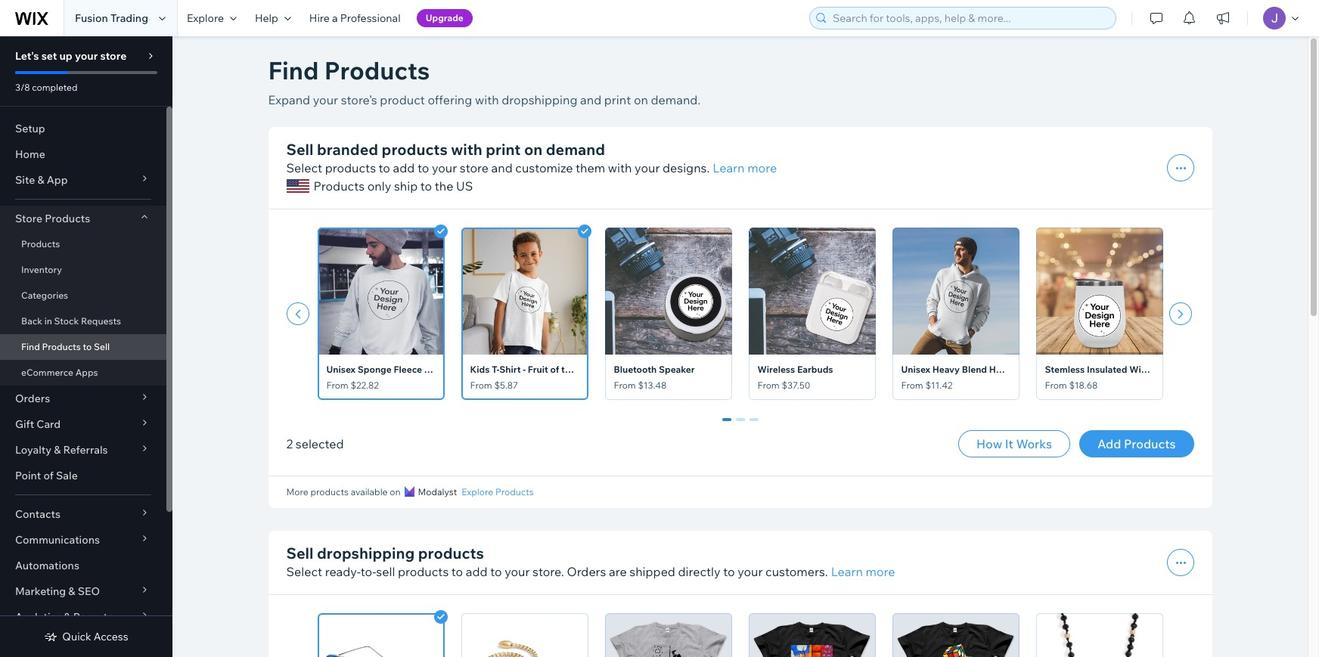 Task type: describe. For each thing, give the bounding box(es) containing it.
0 1 2
[[724, 419, 757, 432]]

contacts
[[15, 508, 61, 521]]

site & app button
[[0, 167, 166, 193]]

products link
[[0, 232, 166, 257]]

stock
[[54, 316, 79, 327]]

point of sale
[[15, 469, 78, 483]]

help
[[255, 11, 278, 25]]

select products to add to your store and customize them with your designs. learn more
[[286, 160, 777, 176]]

0 vertical spatial more
[[748, 160, 777, 176]]

0 horizontal spatial learn
[[713, 160, 745, 176]]

products right sell
[[398, 565, 449, 580]]

Search for tools, apps, help & more... field
[[829, 8, 1112, 29]]

us
[[456, 179, 473, 194]]

modalyst link
[[405, 486, 457, 499]]

dropshipping inside sell dropshipping products select ready-to-sell products to add to your store. orders are shipped directly to your customers. learn more
[[317, 544, 415, 563]]

to right sell
[[452, 565, 463, 580]]

works
[[1017, 437, 1053, 452]]

set
[[41, 49, 57, 63]]

them
[[576, 160, 606, 176]]

automations
[[15, 559, 79, 573]]

sidebar element
[[0, 36, 173, 658]]

loom
[[578, 364, 602, 375]]

point
[[15, 469, 41, 483]]

from inside stemless insulated wine tumbler from $18.68
[[1046, 380, 1068, 391]]

shirt
[[500, 364, 521, 375]]

from inside unisex sponge fleece sweatshirt from $22.82
[[327, 380, 349, 391]]

of inside point of sale link
[[43, 469, 54, 483]]

find products to sell
[[21, 341, 110, 353]]

$13.48
[[638, 380, 667, 391]]

modalyst
[[418, 487, 457, 498]]

quick
[[62, 630, 91, 644]]

your left customers.
[[738, 565, 763, 580]]

orders inside dropdown button
[[15, 392, 50, 406]]

find for find products to sell
[[21, 341, 40, 353]]

are
[[609, 565, 627, 580]]

categories
[[21, 290, 68, 301]]

products for find products to sell
[[42, 341, 81, 353]]

branded
[[317, 140, 378, 159]]

hoodie
[[990, 364, 1021, 375]]

store products
[[15, 212, 90, 226]]

marketing & seo
[[15, 585, 100, 599]]

stemless
[[1046, 364, 1085, 375]]

sale
[[56, 469, 78, 483]]

card
[[37, 418, 61, 431]]

heavy
[[933, 364, 960, 375]]

gift
[[15, 418, 34, 431]]

analytics & reports
[[15, 611, 113, 624]]

ecommerce apps link
[[0, 360, 166, 386]]

unisex for $22.82
[[327, 364, 356, 375]]

your left store.
[[505, 565, 530, 580]]

directly
[[678, 565, 721, 580]]

speaker
[[659, 364, 695, 375]]

learn more link for sell dropshipping products
[[832, 563, 896, 581]]

analytics & reports button
[[0, 605, 166, 630]]

app
[[47, 173, 68, 187]]

setup
[[15, 122, 45, 135]]

1 vertical spatial print
[[486, 140, 521, 159]]

$37.50
[[782, 380, 811, 391]]

trading
[[110, 11, 148, 25]]

explore products
[[462, 487, 534, 498]]

dropshipping inside find products expand your store's product offering with dropshipping and print on demand.
[[502, 92, 578, 107]]

2 vertical spatial with
[[608, 160, 632, 176]]

explore products link
[[462, 486, 534, 499]]

more products available on
[[286, 487, 401, 498]]

let's
[[15, 49, 39, 63]]

marketing & seo button
[[0, 579, 166, 605]]

wireless
[[758, 364, 796, 375]]

$22.82
[[351, 380, 379, 391]]

bluetooth speaker from $13.48
[[614, 364, 695, 391]]

orders inside sell dropshipping products select ready-to-sell products to add to your store. orders are shipped directly to your customers. learn more
[[567, 565, 607, 580]]

store's
[[341, 92, 377, 107]]

from inside wireless earbuds from $37.50
[[758, 380, 780, 391]]

find products to sell link
[[0, 335, 166, 360]]

add
[[1098, 437, 1122, 452]]

kids t-shirt - fruit of the loom from $5.87
[[470, 364, 602, 391]]

in
[[44, 316, 52, 327]]

add products
[[1098, 437, 1176, 452]]

store inside sidebar element
[[100, 49, 127, 63]]

ecommerce apps
[[21, 367, 98, 378]]

to-
[[361, 565, 376, 580]]

earbuds
[[798, 364, 834, 375]]

from inside bluetooth speaker from $13.48
[[614, 380, 636, 391]]

offering
[[428, 92, 473, 107]]

of inside kids t-shirt - fruit of the loom from $5.87
[[551, 364, 560, 375]]

products for add products
[[1125, 437, 1176, 452]]

available
[[351, 487, 388, 498]]

professional
[[340, 11, 401, 25]]

ship
[[394, 179, 418, 194]]

unisex for $11.42
[[902, 364, 931, 375]]

selected
[[296, 437, 344, 452]]

referrals
[[63, 443, 108, 457]]

inventory
[[21, 264, 62, 275]]

with inside find products expand your store's product offering with dropshipping and print on demand.
[[475, 92, 499, 107]]

products down branded
[[325, 160, 376, 176]]

your down the sell branded products with print on demand
[[432, 160, 457, 176]]

3/8 completed
[[15, 82, 78, 93]]

2 vertical spatial on
[[390, 487, 401, 498]]

$11.42
[[926, 380, 953, 391]]

setup link
[[0, 116, 166, 142]]

let's set up your store
[[15, 49, 127, 63]]

from inside unisex heavy blend hoodie from $11.42
[[902, 380, 924, 391]]

to up only
[[379, 160, 390, 176]]

hire a professional
[[309, 11, 401, 25]]

stemless insulated wine tumbler from $18.68
[[1046, 364, 1190, 391]]

demand.
[[651, 92, 701, 107]]

sell dropshipping products select ready-to-sell products to add to your store. orders are shipped directly to your customers. learn more
[[286, 544, 896, 580]]

categories link
[[0, 283, 166, 309]]

seo
[[78, 585, 100, 599]]



Task type: locate. For each thing, give the bounding box(es) containing it.
sell
[[286, 140, 314, 159], [94, 341, 110, 353], [286, 544, 314, 563]]

access
[[94, 630, 128, 644]]

upgrade button
[[417, 9, 473, 27]]

1 vertical spatial orders
[[567, 565, 607, 580]]

products inside find products expand your store's product offering with dropshipping and print on demand.
[[324, 55, 430, 86]]

orders up gift card
[[15, 392, 50, 406]]

1 select from the top
[[286, 160, 322, 176]]

0 horizontal spatial orders
[[15, 392, 50, 406]]

find for find products expand your store's product offering with dropshipping and print on demand.
[[268, 55, 319, 86]]

1 vertical spatial of
[[43, 469, 54, 483]]

0
[[724, 419, 730, 432]]

fusion trading
[[75, 11, 148, 25]]

1
[[737, 419, 744, 432]]

sell for sell branded products with print on demand
[[286, 140, 314, 159]]

products up ship
[[382, 140, 448, 159]]

products inside button
[[1125, 437, 1176, 452]]

products down modalyst
[[418, 544, 484, 563]]

0 vertical spatial of
[[551, 364, 560, 375]]

0 vertical spatial 2
[[751, 419, 757, 432]]

1 horizontal spatial 2
[[751, 419, 757, 432]]

unisex
[[327, 364, 356, 375], [902, 364, 931, 375]]

insulated
[[1087, 364, 1128, 375]]

reports
[[73, 611, 113, 624]]

find inside sidebar element
[[21, 341, 40, 353]]

store
[[15, 212, 42, 226]]

orders
[[15, 392, 50, 406], [567, 565, 607, 580]]

sell inside sell dropshipping products select ready-to-sell products to add to your store. orders are shipped directly to your customers. learn more
[[286, 544, 314, 563]]

1 vertical spatial 2
[[286, 437, 293, 452]]

on inside find products expand your store's product offering with dropshipping and print on demand.
[[634, 92, 649, 107]]

dropshipping
[[502, 92, 578, 107], [317, 544, 415, 563]]

from down wireless
[[758, 380, 780, 391]]

learn right customers.
[[832, 565, 863, 580]]

fleece
[[394, 364, 422, 375]]

1 horizontal spatial orders
[[567, 565, 607, 580]]

6 from from the left
[[1046, 380, 1068, 391]]

from down stemless
[[1046, 380, 1068, 391]]

4 from from the left
[[758, 380, 780, 391]]

products
[[324, 55, 430, 86], [314, 179, 365, 194], [45, 212, 90, 226], [21, 238, 60, 250], [42, 341, 81, 353], [1125, 437, 1176, 452], [496, 487, 534, 498]]

2 left selected
[[286, 437, 293, 452]]

learn more link right designs.
[[713, 159, 777, 177]]

2 vertical spatial sell
[[286, 544, 314, 563]]

1 horizontal spatial of
[[551, 364, 560, 375]]

more
[[286, 487, 309, 498]]

products right more
[[311, 487, 349, 498]]

from left $11.42
[[902, 380, 924, 391]]

3 from from the left
[[614, 380, 636, 391]]

0 horizontal spatial find
[[21, 341, 40, 353]]

0 horizontal spatial more
[[748, 160, 777, 176]]

& left seo
[[68, 585, 75, 599]]

hire a professional link
[[300, 0, 410, 36]]

your left designs.
[[635, 160, 660, 176]]

up
[[59, 49, 73, 63]]

help button
[[246, 0, 300, 36]]

sweatshirt
[[424, 364, 471, 375]]

only
[[368, 179, 391, 194]]

fruit
[[528, 364, 549, 375]]

0 horizontal spatial of
[[43, 469, 54, 483]]

1 horizontal spatial print
[[605, 92, 631, 107]]

print
[[605, 92, 631, 107], [486, 140, 521, 159]]

wireless earbuds from $37.50
[[758, 364, 834, 391]]

add up ship
[[393, 160, 415, 176]]

site
[[15, 173, 35, 187]]

explore for explore products
[[462, 487, 494, 498]]

add left store.
[[466, 565, 488, 580]]

0 vertical spatial print
[[605, 92, 631, 107]]

sell inside find products to sell link
[[94, 341, 110, 353]]

select down branded
[[286, 160, 322, 176]]

orders left are
[[567, 565, 607, 580]]

find down the back
[[21, 341, 40, 353]]

explore inside explore products link
[[462, 487, 494, 498]]

1 horizontal spatial on
[[524, 140, 543, 159]]

inventory link
[[0, 257, 166, 283]]

products for find products expand your store's product offering with dropshipping and print on demand.
[[324, 55, 430, 86]]

0 horizontal spatial unisex
[[327, 364, 356, 375]]

0 horizontal spatial store
[[100, 49, 127, 63]]

& for loyalty
[[54, 443, 61, 457]]

0 vertical spatial store
[[100, 49, 127, 63]]

the left loom
[[562, 364, 576, 375]]

1 vertical spatial the
[[562, 364, 576, 375]]

sell down more
[[286, 544, 314, 563]]

to inside find products to sell link
[[83, 341, 92, 353]]

& inside dropdown button
[[37, 173, 44, 187]]

automations link
[[0, 553, 166, 579]]

and inside find products expand your store's product offering with dropshipping and print on demand.
[[580, 92, 602, 107]]

store down fusion trading
[[100, 49, 127, 63]]

how it works
[[977, 437, 1053, 452]]

tumbler
[[1155, 364, 1190, 375]]

to down back in stock requests link
[[83, 341, 92, 353]]

0 horizontal spatial the
[[435, 179, 454, 194]]

0 vertical spatial find
[[268, 55, 319, 86]]

how it works button
[[959, 431, 1071, 458]]

on right available
[[390, 487, 401, 498]]

from down kids
[[470, 380, 492, 391]]

1 vertical spatial dropshipping
[[317, 544, 415, 563]]

store up us
[[460, 160, 489, 176]]

upgrade
[[426, 12, 464, 23]]

customize
[[516, 160, 573, 176]]

your inside find products expand your store's product offering with dropshipping and print on demand.
[[313, 92, 338, 107]]

1 vertical spatial more
[[866, 565, 896, 580]]

unisex up $22.82 on the left bottom of page
[[327, 364, 356, 375]]

products for explore products
[[496, 487, 534, 498]]

sell for sell dropshipping products select ready-to-sell products to add to your store. orders are shipped directly to your customers. learn more
[[286, 544, 314, 563]]

1 vertical spatial store
[[460, 160, 489, 176]]

your
[[75, 49, 98, 63], [313, 92, 338, 107], [432, 160, 457, 176], [635, 160, 660, 176], [505, 565, 530, 580], [738, 565, 763, 580]]

0 horizontal spatial learn more link
[[713, 159, 777, 177]]

2
[[751, 419, 757, 432], [286, 437, 293, 452]]

explore for explore
[[187, 11, 224, 25]]

0 horizontal spatial and
[[492, 160, 513, 176]]

from inside kids t-shirt - fruit of the loom from $5.87
[[470, 380, 492, 391]]

home link
[[0, 142, 166, 167]]

2 unisex from the left
[[902, 364, 931, 375]]

completed
[[32, 82, 78, 93]]

ready-
[[325, 565, 361, 580]]

& right loyalty
[[54, 443, 61, 457]]

select inside sell dropshipping products select ready-to-sell products to add to your store. orders are shipped directly to your customers. learn more
[[286, 565, 322, 580]]

1 horizontal spatial unisex
[[902, 364, 931, 375]]

apps
[[75, 367, 98, 378]]

customers.
[[766, 565, 829, 580]]

dropshipping up to-
[[317, 544, 415, 563]]

1 horizontal spatial the
[[562, 364, 576, 375]]

explore
[[187, 11, 224, 25], [462, 487, 494, 498]]

0 horizontal spatial explore
[[187, 11, 224, 25]]

explore right modalyst
[[462, 487, 494, 498]]

and left "customize"
[[492, 160, 513, 176]]

& for analytics
[[64, 611, 71, 624]]

unisex inside unisex sponge fleece sweatshirt from $22.82
[[327, 364, 356, 375]]

ecommerce
[[21, 367, 73, 378]]

demand
[[546, 140, 606, 159]]

1 vertical spatial add
[[466, 565, 488, 580]]

learn more link for sell branded products with print on demand
[[713, 159, 777, 177]]

$18.68
[[1070, 380, 1098, 391]]

your left store's
[[313, 92, 338, 107]]

2 select from the top
[[286, 565, 322, 580]]

unisex up $11.42
[[902, 364, 931, 375]]

quick access button
[[44, 630, 128, 644]]

1 vertical spatial with
[[451, 140, 483, 159]]

print inside find products expand your store's product offering with dropshipping and print on demand.
[[605, 92, 631, 107]]

1 vertical spatial learn more link
[[832, 563, 896, 581]]

1 vertical spatial learn
[[832, 565, 863, 580]]

& up the quick
[[64, 611, 71, 624]]

back
[[21, 316, 42, 327]]

2 selected
[[286, 437, 344, 452]]

find up expand
[[268, 55, 319, 86]]

sell left branded
[[286, 140, 314, 159]]

1 vertical spatial sell
[[94, 341, 110, 353]]

gift card
[[15, 418, 61, 431]]

print left demand.
[[605, 92, 631, 107]]

of right fruit on the left
[[551, 364, 560, 375]]

0 vertical spatial learn
[[713, 160, 745, 176]]

0 vertical spatial add
[[393, 160, 415, 176]]

the inside kids t-shirt - fruit of the loom from $5.87
[[562, 364, 576, 375]]

0 vertical spatial and
[[580, 92, 602, 107]]

0 vertical spatial with
[[475, 92, 499, 107]]

1 unisex from the left
[[327, 364, 356, 375]]

site & app
[[15, 173, 68, 187]]

more inside sell dropshipping products select ready-to-sell products to add to your store. orders are shipped directly to your customers. learn more
[[866, 565, 896, 580]]

requests
[[81, 316, 121, 327]]

1 horizontal spatial find
[[268, 55, 319, 86]]

products inside 'link'
[[21, 238, 60, 250]]

2 right the 1
[[751, 419, 757, 432]]

your right up
[[75, 49, 98, 63]]

0 horizontal spatial on
[[390, 487, 401, 498]]

0 vertical spatial the
[[435, 179, 454, 194]]

1 vertical spatial on
[[524, 140, 543, 159]]

1 horizontal spatial dropshipping
[[502, 92, 578, 107]]

and up the demand at the top left
[[580, 92, 602, 107]]

sell down 'requests'
[[94, 341, 110, 353]]

2 horizontal spatial on
[[634, 92, 649, 107]]

products inside popup button
[[45, 212, 90, 226]]

of
[[551, 364, 560, 375], [43, 469, 54, 483]]

more
[[748, 160, 777, 176], [866, 565, 896, 580]]

with right "offering"
[[475, 92, 499, 107]]

hire
[[309, 11, 330, 25]]

the left us
[[435, 179, 454, 194]]

0 vertical spatial sell
[[286, 140, 314, 159]]

from left $22.82 on the left bottom of page
[[327, 380, 349, 391]]

0 horizontal spatial print
[[486, 140, 521, 159]]

of left sale
[[43, 469, 54, 483]]

communications
[[15, 534, 100, 547]]

0 vertical spatial learn more link
[[713, 159, 777, 177]]

learn right designs.
[[713, 160, 745, 176]]

to left store.
[[491, 565, 502, 580]]

add
[[393, 160, 415, 176], [466, 565, 488, 580]]

how
[[977, 437, 1003, 452]]

0 vertical spatial explore
[[187, 11, 224, 25]]

with
[[475, 92, 499, 107], [451, 140, 483, 159], [608, 160, 632, 176]]

designs.
[[663, 160, 710, 176]]

1 horizontal spatial more
[[866, 565, 896, 580]]

find
[[268, 55, 319, 86], [21, 341, 40, 353]]

1 horizontal spatial learn
[[832, 565, 863, 580]]

with up us
[[451, 140, 483, 159]]

on up select products to add to your store and customize them with your designs. learn more
[[524, 140, 543, 159]]

1 horizontal spatial learn more link
[[832, 563, 896, 581]]

1 vertical spatial find
[[21, 341, 40, 353]]

1 vertical spatial select
[[286, 565, 322, 580]]

select left the ready-
[[286, 565, 322, 580]]

explore left help
[[187, 11, 224, 25]]

learn inside sell dropshipping products select ready-to-sell products to add to your store. orders are shipped directly to your customers. learn more
[[832, 565, 863, 580]]

0 horizontal spatial 2
[[286, 437, 293, 452]]

your inside sidebar element
[[75, 49, 98, 63]]

to right 'directly'
[[724, 565, 735, 580]]

on left demand.
[[634, 92, 649, 107]]

to right ship
[[421, 179, 432, 194]]

print up select products to add to your store and customize them with your designs. learn more
[[486, 140, 521, 159]]

analytics
[[15, 611, 61, 624]]

0 vertical spatial on
[[634, 92, 649, 107]]

from down bluetooth
[[614, 380, 636, 391]]

point of sale link
[[0, 463, 166, 489]]

store.
[[533, 565, 564, 580]]

0 vertical spatial orders
[[15, 392, 50, 406]]

with right them
[[608, 160, 632, 176]]

to
[[379, 160, 390, 176], [418, 160, 429, 176], [421, 179, 432, 194], [83, 341, 92, 353], [452, 565, 463, 580], [491, 565, 502, 580], [724, 565, 735, 580]]

1 horizontal spatial store
[[460, 160, 489, 176]]

add inside sell dropshipping products select ready-to-sell products to add to your store. orders are shipped directly to your customers. learn more
[[466, 565, 488, 580]]

1 vertical spatial and
[[492, 160, 513, 176]]

unisex inside unisex heavy blend hoodie from $11.42
[[902, 364, 931, 375]]

the
[[435, 179, 454, 194], [562, 364, 576, 375]]

5 from from the left
[[902, 380, 924, 391]]

1 horizontal spatial add
[[466, 565, 488, 580]]

to up ship
[[418, 160, 429, 176]]

a
[[332, 11, 338, 25]]

communications button
[[0, 527, 166, 553]]

0 vertical spatial dropshipping
[[502, 92, 578, 107]]

0 vertical spatial select
[[286, 160, 322, 176]]

back in stock requests
[[21, 316, 121, 327]]

& for site
[[37, 173, 44, 187]]

orders button
[[0, 386, 166, 412]]

unisex sponge fleece sweatshirt from $22.82
[[327, 364, 471, 391]]

1 horizontal spatial and
[[580, 92, 602, 107]]

2 from from the left
[[470, 380, 492, 391]]

loyalty & referrals
[[15, 443, 108, 457]]

contacts button
[[0, 502, 166, 527]]

products only ship to the us
[[314, 179, 473, 194]]

learn more link right customers.
[[832, 563, 896, 581]]

1 horizontal spatial explore
[[462, 487, 494, 498]]

& for marketing
[[68, 585, 75, 599]]

dropshipping up the demand at the top left
[[502, 92, 578, 107]]

products for store products
[[45, 212, 90, 226]]

1 vertical spatial explore
[[462, 487, 494, 498]]

0 horizontal spatial add
[[393, 160, 415, 176]]

& right site
[[37, 173, 44, 187]]

find inside find products expand your store's product offering with dropshipping and print on demand.
[[268, 55, 319, 86]]

t-
[[492, 364, 500, 375]]

1 from from the left
[[327, 380, 349, 391]]

unisex heavy blend hoodie from $11.42
[[902, 364, 1021, 391]]

0 horizontal spatial dropshipping
[[317, 544, 415, 563]]



Task type: vqa. For each thing, say whether or not it's contained in the screenshot.
Products associated with Add Products
yes



